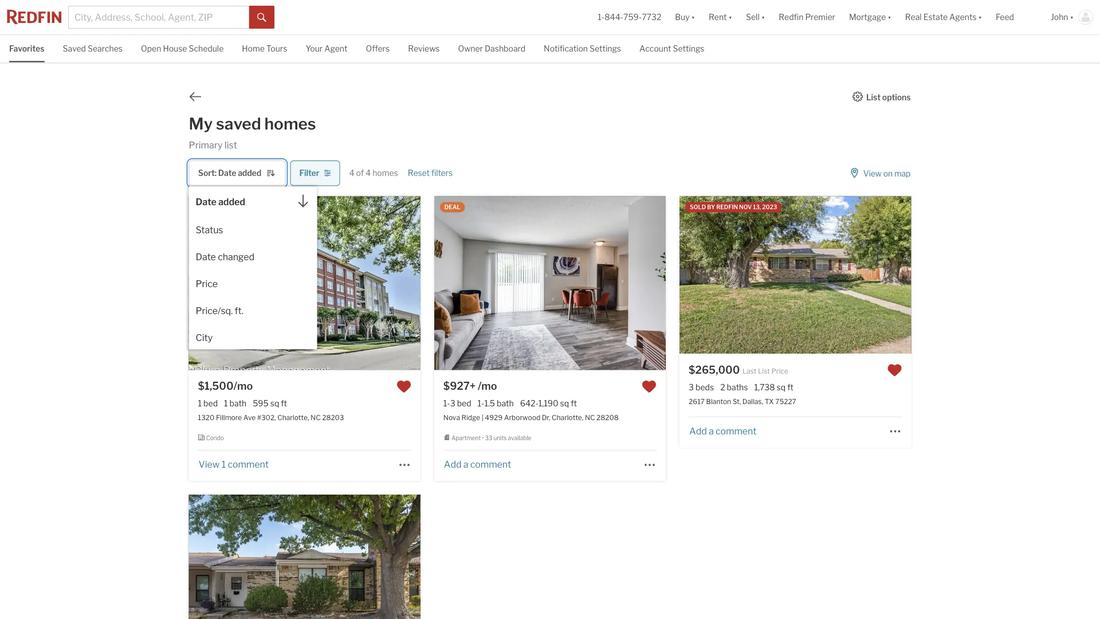 Task type: vqa. For each thing, say whether or not it's contained in the screenshot.
CHARLOTTE, to the left
yes



Task type: locate. For each thing, give the bounding box(es) containing it.
homes right saved
[[265, 114, 316, 134]]

add a comment down •
[[444, 459, 511, 470]]

feed button
[[989, 0, 1044, 34]]

0 vertical spatial add a comment
[[690, 425, 757, 436]]

0 horizontal spatial /mo
[[234, 380, 253, 392]]

1 vertical spatial 3
[[450, 399, 456, 408]]

favorite button image
[[888, 363, 902, 378], [397, 379, 411, 394]]

1 horizontal spatial charlotte,
[[552, 413, 584, 422]]

2 horizontal spatial ft
[[788, 382, 794, 392]]

▾ right john
[[1070, 12, 1074, 22]]

844-
[[605, 12, 624, 22]]

view for view 1 comment
[[199, 459, 220, 470]]

0 horizontal spatial bath
[[230, 399, 247, 408]]

view down condo
[[199, 459, 220, 470]]

1 horizontal spatial sq
[[560, 399, 569, 408]]

▾ right agents
[[979, 12, 982, 22]]

1 horizontal spatial list
[[867, 92, 881, 102]]

add a comment button down •
[[444, 459, 512, 470]]

$1,500
[[198, 380, 234, 392]]

1- up nova
[[444, 399, 450, 408]]

sq for 595
[[270, 399, 279, 408]]

13,
[[753, 204, 761, 211]]

▾ for sell ▾
[[762, 12, 765, 22]]

1 vertical spatial date
[[196, 196, 217, 207]]

date down status
[[196, 251, 216, 262]]

2 settings from the left
[[673, 44, 705, 54]]

1 up fillmore
[[224, 399, 228, 408]]

1 vertical spatial view
[[199, 459, 220, 470]]

list inside button
[[867, 92, 881, 102]]

1 4 from the left
[[349, 168, 355, 178]]

favorite button checkbox for $265,000
[[888, 363, 902, 378]]

1 vertical spatial add a comment
[[444, 459, 511, 470]]

comment for $927+ /mo
[[470, 459, 511, 470]]

1 photo of 1923 abshire ln, dallas, tx 75228 image from the left
[[189, 495, 421, 619]]

2 horizontal spatial 1-
[[598, 12, 605, 22]]

comment
[[716, 425, 757, 436], [228, 459, 269, 470], [470, 459, 511, 470]]

▾ right the buy
[[692, 12, 695, 22]]

bed up ridge
[[457, 399, 472, 408]]

0 vertical spatial view
[[864, 169, 882, 179]]

favorite button image
[[642, 379, 657, 394]]

1 ▾ from the left
[[692, 12, 695, 22]]

2 horizontal spatial sq
[[777, 382, 786, 392]]

0 horizontal spatial 1-
[[444, 399, 450, 408]]

reset filters
[[408, 168, 453, 178]]

1 charlotte, from the left
[[278, 413, 309, 422]]

open
[[141, 44, 161, 54]]

photo of 1923 abshire ln, dallas, tx 75228 image
[[189, 495, 421, 619], [420, 495, 652, 619]]

0 horizontal spatial bed
[[204, 399, 218, 408]]

of
[[356, 168, 364, 178]]

1 horizontal spatial a
[[709, 425, 714, 436]]

1 horizontal spatial 1-
[[478, 399, 485, 408]]

1 for 1 bed
[[198, 399, 202, 408]]

sort
[[198, 168, 215, 178]]

date for changed
[[196, 251, 216, 262]]

settings inside the notification settings link
[[590, 44, 621, 54]]

3
[[689, 382, 694, 392], [450, 399, 456, 408]]

/mo up 1.5
[[478, 380, 497, 392]]

city button
[[189, 322, 317, 349]]

on
[[884, 169, 893, 179]]

2 horizontal spatial favorite button checkbox
[[888, 363, 902, 378]]

2 baths
[[721, 382, 748, 392]]

ft up 1320 fillmore ave #302, charlotte, nc 28203
[[281, 399, 287, 408]]

your
[[306, 44, 323, 54]]

0 horizontal spatial comment
[[228, 459, 269, 470]]

ft right 1,190
[[571, 399, 577, 408]]

settings
[[590, 44, 621, 54], [673, 44, 705, 54]]

date inside button
[[196, 196, 217, 207]]

added up the date added button
[[238, 168, 261, 178]]

sell ▾ button
[[739, 0, 772, 34]]

add
[[690, 425, 707, 436], [444, 459, 462, 470]]

schedule
[[189, 44, 224, 54]]

added
[[238, 168, 261, 178], [218, 196, 245, 207]]

sq up 75227
[[777, 382, 786, 392]]

0 vertical spatial price
[[196, 278, 218, 289]]

photo of 2617 blanton st, dallas, tx 75227 image
[[680, 196, 912, 354], [911, 196, 1101, 354]]

3 ▾ from the left
[[762, 12, 765, 22]]

condo
[[206, 434, 224, 441]]

1- up |
[[478, 399, 485, 408]]

6 ▾ from the left
[[1070, 12, 1074, 22]]

added down sort : date added
[[218, 196, 245, 207]]

1 horizontal spatial 3
[[689, 382, 694, 392]]

a
[[709, 425, 714, 436], [464, 459, 469, 470]]

add down apartment
[[444, 459, 462, 470]]

offers link
[[366, 35, 390, 61]]

1 settings from the left
[[590, 44, 621, 54]]

▾ right mortgage
[[888, 12, 892, 22]]

mortgage ▾ button
[[843, 0, 899, 34]]

john
[[1051, 12, 1069, 22]]

1 horizontal spatial add a comment
[[690, 425, 757, 436]]

searches
[[88, 44, 123, 54]]

3 up nova
[[450, 399, 456, 408]]

open house schedule
[[141, 44, 224, 54]]

ft up 75227
[[788, 382, 794, 392]]

a for add a comment button to the left
[[464, 459, 469, 470]]

0 horizontal spatial add a comment
[[444, 459, 511, 470]]

dialog
[[189, 187, 317, 349]]

/mo up 1 bath
[[234, 380, 253, 392]]

add a comment
[[690, 425, 757, 436], [444, 459, 511, 470]]

rent ▾
[[709, 12, 733, 22]]

favorite button image for $265,000
[[888, 363, 902, 378]]

1 horizontal spatial favorite button image
[[888, 363, 902, 378]]

2 photo of 1923 abshire ln, dallas, tx 75228 image from the left
[[420, 495, 652, 619]]

comment down st,
[[716, 425, 757, 436]]

▾ right sell
[[762, 12, 765, 22]]

by
[[707, 204, 715, 211]]

bed up 1320
[[204, 399, 218, 408]]

list
[[867, 92, 881, 102], [758, 367, 770, 375]]

0 vertical spatial a
[[709, 425, 714, 436]]

nc left 28208 on the right of page
[[585, 413, 595, 422]]

2 photo of 2617 blanton st, dallas, tx 75227 image from the left
[[911, 196, 1101, 354]]

1320 fillmore ave #302, charlotte, nc 28203
[[198, 413, 344, 422]]

list left options
[[867, 92, 881, 102]]

1- left 759-
[[598, 12, 605, 22]]

1 horizontal spatial view
[[864, 169, 882, 179]]

1320
[[198, 413, 215, 422]]

date inside button
[[196, 251, 216, 262]]

0 vertical spatial add
[[690, 425, 707, 436]]

a down blanton
[[709, 425, 714, 436]]

a for topmost add a comment button
[[709, 425, 714, 436]]

4 ▾ from the left
[[888, 12, 892, 22]]

1 horizontal spatial price
[[772, 367, 789, 375]]

2 /mo from the left
[[478, 380, 497, 392]]

1 horizontal spatial /mo
[[478, 380, 497, 392]]

1.5
[[485, 399, 495, 408]]

1 photo of 4929 arborwood dr, charlotte, nc 28208 image from the left
[[434, 196, 666, 370]]

28203
[[322, 413, 344, 422]]

list right 'last'
[[758, 367, 770, 375]]

1 horizontal spatial favorite button checkbox
[[642, 379, 657, 394]]

0 horizontal spatial a
[[464, 459, 469, 470]]

1 horizontal spatial settings
[[673, 44, 705, 54]]

open house schedule link
[[141, 35, 224, 61]]

buy ▾
[[675, 12, 695, 22]]

notification settings link
[[544, 35, 621, 61]]

view inside button
[[864, 169, 882, 179]]

0 horizontal spatial favorite button checkbox
[[397, 379, 411, 394]]

▾ for rent ▾
[[729, 12, 733, 22]]

filter
[[299, 168, 319, 178]]

view on map button
[[849, 160, 912, 187]]

bath right 1.5
[[497, 399, 514, 408]]

0 horizontal spatial nc
[[311, 413, 321, 422]]

comment down ave
[[228, 459, 269, 470]]

charlotte, right #302,
[[278, 413, 309, 422]]

2 ▾ from the left
[[729, 12, 733, 22]]

1 vertical spatial added
[[218, 196, 245, 207]]

1 horizontal spatial comment
[[470, 459, 511, 470]]

sq right 595
[[270, 399, 279, 408]]

1 horizontal spatial bath
[[497, 399, 514, 408]]

date right :
[[218, 168, 236, 178]]

favorite button image for $1,500
[[397, 379, 411, 394]]

1 /mo from the left
[[234, 380, 253, 392]]

0 horizontal spatial homes
[[265, 114, 316, 134]]

last list price
[[743, 367, 789, 375]]

0 horizontal spatial sq
[[270, 399, 279, 408]]

ave
[[243, 413, 256, 422]]

nc left "28203"
[[311, 413, 321, 422]]

1 vertical spatial favorite button image
[[397, 379, 411, 394]]

favorite button checkbox for $1,500
[[397, 379, 411, 394]]

list
[[225, 139, 237, 150]]

sq right 1,190
[[560, 399, 569, 408]]

1- for 844-
[[598, 12, 605, 22]]

settings down 844-
[[590, 44, 621, 54]]

1 bed from the left
[[204, 399, 218, 408]]

2 vertical spatial date
[[196, 251, 216, 262]]

dallas,
[[743, 397, 764, 406]]

2 nc from the left
[[585, 413, 595, 422]]

bath
[[230, 399, 247, 408], [497, 399, 514, 408]]

4 right of
[[366, 168, 371, 178]]

1 horizontal spatial homes
[[373, 168, 398, 178]]

account
[[640, 44, 671, 54]]

0 vertical spatial homes
[[265, 114, 316, 134]]

▾ for buy ▾
[[692, 12, 695, 22]]

buy ▾ button
[[675, 0, 695, 34]]

settings inside 'account settings' link
[[673, 44, 705, 54]]

1 vertical spatial list
[[758, 367, 770, 375]]

photo of 4929 arborwood dr, charlotte, nc 28208 image
[[434, 196, 666, 370], [666, 196, 898, 370]]

dialog containing date added
[[189, 187, 317, 349]]

1 up 1320
[[198, 399, 202, 408]]

1-1.5 bath
[[478, 399, 514, 408]]

1 horizontal spatial bed
[[457, 399, 472, 408]]

ft.
[[235, 305, 244, 316]]

0 horizontal spatial charlotte,
[[278, 413, 309, 422]]

comment for $1,500 /mo
[[228, 459, 269, 470]]

mortgage ▾
[[849, 12, 892, 22]]

ridge
[[462, 413, 480, 422]]

1 horizontal spatial nc
[[585, 413, 595, 422]]

1 vertical spatial homes
[[373, 168, 398, 178]]

1-
[[598, 12, 605, 22], [444, 399, 450, 408], [478, 399, 485, 408]]

1 vertical spatial a
[[464, 459, 469, 470]]

2 bed from the left
[[457, 399, 472, 408]]

4 left of
[[349, 168, 355, 178]]

0 horizontal spatial favorite button image
[[397, 379, 411, 394]]

595 sq ft
[[253, 399, 287, 408]]

1 horizontal spatial add
[[690, 425, 707, 436]]

saved searches link
[[63, 35, 123, 61]]

view for view on map
[[864, 169, 882, 179]]

0 vertical spatial favorite button image
[[888, 363, 902, 378]]

$265,000
[[689, 364, 740, 376]]

▾ right rent
[[729, 12, 733, 22]]

charlotte, right dr,
[[552, 413, 584, 422]]

sq for 1,738
[[777, 382, 786, 392]]

642-1,190 sq ft
[[520, 399, 577, 408]]

deal
[[445, 204, 461, 211]]

add for add a comment button to the left
[[444, 459, 462, 470]]

sq
[[777, 382, 786, 392], [270, 399, 279, 408], [560, 399, 569, 408]]

add a comment button down blanton
[[689, 425, 757, 436]]

price up 1,738 sq ft
[[772, 367, 789, 375]]

1 horizontal spatial 4
[[366, 168, 371, 178]]

nova ridge | 4929 arborwood dr, charlotte, nc 28208
[[444, 413, 619, 422]]

homes right of
[[373, 168, 398, 178]]

0 horizontal spatial ft
[[281, 399, 287, 408]]

add a comment down blanton
[[690, 425, 757, 436]]

1 horizontal spatial add a comment button
[[689, 425, 757, 436]]

your agent link
[[306, 35, 348, 61]]

price up price/sq.
[[196, 278, 218, 289]]

2 horizontal spatial comment
[[716, 425, 757, 436]]

favorites link
[[9, 35, 44, 61]]

add down 2617
[[690, 425, 707, 436]]

1 vertical spatial add
[[444, 459, 462, 470]]

comment down apartment • 33 units available
[[470, 459, 511, 470]]

1- for 3
[[444, 399, 450, 408]]

1- for 1.5
[[478, 399, 485, 408]]

view left on
[[864, 169, 882, 179]]

date up status
[[196, 196, 217, 207]]

0 horizontal spatial add
[[444, 459, 462, 470]]

a down apartment
[[464, 459, 469, 470]]

saved
[[216, 114, 261, 134]]

0 horizontal spatial 4
[[349, 168, 355, 178]]

3 left beds
[[689, 382, 694, 392]]

dashboard
[[485, 44, 526, 54]]

0 horizontal spatial view
[[199, 459, 220, 470]]

settings down buy ▾ button
[[673, 44, 705, 54]]

0 horizontal spatial settings
[[590, 44, 621, 54]]

:
[[215, 168, 217, 178]]

2 charlotte, from the left
[[552, 413, 584, 422]]

date changed button
[[189, 242, 317, 268]]

favorite button checkbox
[[888, 363, 902, 378], [397, 379, 411, 394], [642, 379, 657, 394]]

ft for 595 sq ft
[[281, 399, 287, 408]]

added inside button
[[218, 196, 245, 207]]

$1,500 /mo
[[198, 380, 253, 392]]

▾
[[692, 12, 695, 22], [729, 12, 733, 22], [762, 12, 765, 22], [888, 12, 892, 22], [979, 12, 982, 22], [1070, 12, 1074, 22]]

photo of 1320 fillmore ave #302, charlotte, nc 28203 image
[[189, 196, 421, 370], [420, 196, 652, 370]]

bath up fillmore
[[230, 399, 247, 408]]

0 vertical spatial list
[[867, 92, 881, 102]]

0 horizontal spatial price
[[196, 278, 218, 289]]

1 vertical spatial add a comment button
[[444, 459, 512, 470]]



Task type: describe. For each thing, give the bounding box(es) containing it.
City, Address, School, Agent, ZIP search field
[[68, 6, 249, 29]]

sold
[[690, 204, 706, 211]]

595
[[253, 399, 269, 408]]

add for topmost add a comment button
[[690, 425, 707, 436]]

available
[[508, 434, 532, 441]]

arborwood
[[504, 413, 541, 422]]

account settings
[[640, 44, 705, 54]]

apartment • 33 units available
[[452, 434, 532, 441]]

1 bath
[[224, 399, 247, 408]]

apartment
[[452, 434, 481, 441]]

feed
[[996, 12, 1015, 22]]

1 vertical spatial price
[[772, 367, 789, 375]]

agents
[[950, 12, 977, 22]]

▾ for john ▾
[[1070, 12, 1074, 22]]

home
[[242, 44, 265, 54]]

1,190
[[539, 399, 559, 408]]

st,
[[733, 397, 741, 406]]

owner dashboard
[[458, 44, 526, 54]]

sell
[[746, 12, 760, 22]]

price inside button
[[196, 278, 218, 289]]

1 horizontal spatial ft
[[571, 399, 577, 408]]

ft for 1,738 sq ft
[[788, 382, 794, 392]]

4929
[[485, 413, 503, 422]]

notification
[[544, 44, 588, 54]]

sell ▾ button
[[746, 0, 765, 34]]

|
[[482, 413, 484, 422]]

0 horizontal spatial list
[[758, 367, 770, 375]]

75227
[[776, 397, 797, 406]]

33
[[485, 434, 493, 441]]

1 photo of 1320 fillmore ave #302, charlotte, nc 28203 image from the left
[[189, 196, 421, 370]]

759-
[[624, 12, 642, 22]]

date for added
[[196, 196, 217, 207]]

price button
[[189, 268, 317, 295]]

submit search image
[[257, 13, 267, 22]]

reset
[[408, 168, 430, 178]]

buy
[[675, 12, 690, 22]]

3 beds
[[689, 382, 714, 392]]

buy ▾ button
[[669, 0, 702, 34]]

tours
[[266, 44, 287, 54]]

saved
[[63, 44, 86, 54]]

premier
[[806, 12, 836, 22]]

▾ for mortgage ▾
[[888, 12, 892, 22]]

redfin
[[779, 12, 804, 22]]

primary
[[189, 139, 223, 150]]

map
[[895, 169, 911, 179]]

0 vertical spatial 3
[[689, 382, 694, 392]]

favorite button checkbox for $927+
[[642, 379, 657, 394]]

dr,
[[542, 413, 551, 422]]

2617
[[689, 397, 705, 406]]

notification settings
[[544, 44, 621, 54]]

add a comment for topmost add a comment button
[[690, 425, 757, 436]]

1 bed
[[198, 399, 218, 408]]

28208
[[597, 413, 619, 422]]

date added
[[196, 196, 245, 207]]

price/sq.
[[196, 305, 233, 316]]

rent
[[709, 12, 727, 22]]

mortgage
[[849, 12, 886, 22]]

•
[[482, 434, 484, 441]]

real
[[906, 12, 922, 22]]

settings for notification settings
[[590, 44, 621, 54]]

1 down condo
[[222, 459, 226, 470]]

estate
[[924, 12, 948, 22]]

642-
[[520, 399, 539, 408]]

rent ▾ button
[[709, 0, 733, 34]]

$927+ /mo
[[444, 380, 497, 392]]

reviews link
[[408, 35, 440, 61]]

date added button
[[189, 187, 317, 215]]

beds
[[696, 382, 714, 392]]

1,738
[[755, 382, 775, 392]]

view 1 comment
[[199, 459, 269, 470]]

price/sq. ft.
[[196, 305, 244, 316]]

2 photo of 4929 arborwood dr, charlotte, nc 28208 image from the left
[[666, 196, 898, 370]]

add a comment for add a comment button to the left
[[444, 459, 511, 470]]

sort : date added
[[198, 168, 261, 178]]

my
[[189, 114, 213, 134]]

4 of 4 homes
[[349, 168, 398, 178]]

0 horizontal spatial 3
[[450, 399, 456, 408]]

settings for account settings
[[673, 44, 705, 54]]

your agent
[[306, 44, 348, 54]]

redfin
[[717, 204, 738, 211]]

redfin premier button
[[772, 0, 843, 34]]

view 1 comment button
[[198, 459, 269, 470]]

5 ▾ from the left
[[979, 12, 982, 22]]

homes inside my saved homes primary list
[[265, 114, 316, 134]]

price/sq. ft. button
[[189, 295, 317, 322]]

0 vertical spatial date
[[218, 168, 236, 178]]

filters
[[431, 168, 453, 178]]

0 vertical spatial add a comment button
[[689, 425, 757, 436]]

options
[[883, 92, 911, 102]]

rent ▾ button
[[702, 0, 739, 34]]

offers
[[366, 44, 390, 54]]

1 for 1 bath
[[224, 399, 228, 408]]

list options
[[867, 92, 911, 102]]

2 4 from the left
[[366, 168, 371, 178]]

2023
[[763, 204, 777, 211]]

home tours
[[242, 44, 287, 54]]

house
[[163, 44, 187, 54]]

2 bath from the left
[[497, 399, 514, 408]]

1 nc from the left
[[311, 413, 321, 422]]

status button
[[189, 215, 317, 242]]

1 photo of 2617 blanton st, dallas, tx 75227 image from the left
[[680, 196, 912, 354]]

reviews
[[408, 44, 440, 54]]

2 photo of 1320 fillmore ave #302, charlotte, nc 28203 image from the left
[[420, 196, 652, 370]]

0 vertical spatial added
[[238, 168, 261, 178]]

sold by redfin nov 13, 2023
[[690, 204, 777, 211]]

agent
[[325, 44, 348, 54]]

real estate agents ▾ button
[[899, 0, 989, 34]]

2617 blanton st, dallas, tx 75227
[[689, 397, 797, 406]]

/mo for $1,500 /mo
[[234, 380, 253, 392]]

$927+
[[444, 380, 476, 392]]

1-844-759-7732
[[598, 12, 662, 22]]

sell ▾
[[746, 12, 765, 22]]

1 bath from the left
[[230, 399, 247, 408]]

/mo for $927+ /mo
[[478, 380, 497, 392]]

0 horizontal spatial add a comment button
[[444, 459, 512, 470]]



